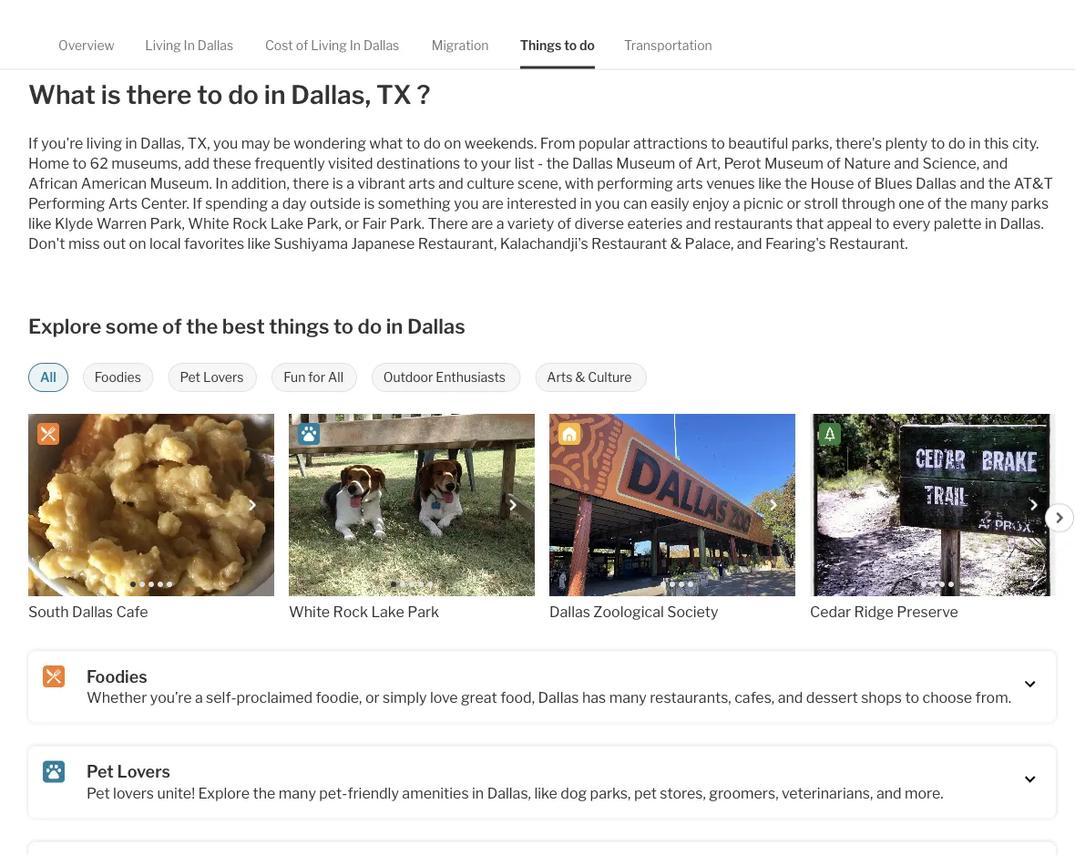 Task type: locate. For each thing, give the bounding box(es) containing it.
1 vertical spatial or
[[345, 215, 359, 232]]

slide 5 dot image
[[167, 582, 172, 588], [688, 582, 694, 588]]

or up the that
[[787, 195, 802, 212]]

there inside if you're living in dallas, tx, you may be wondering what to do on weekends. from popular attractions to beautiful parks, there's plenty to do in this city. home to 62 museums, add these frequently visited destinations to your list - the dallas museum of art, perot museum of nature and science, and african american museum. in addition, there is a vibrant arts and culture scene, with performing arts venues like the house of blues dallas and the at&t performing arts center. if spending a day outside is something you are interested in you can easily enjoy a picnic or stroll through one of the many parks like klyde warren park, white rock lake park, or fair park. there are a variety of diverse eateries and restaurants that appeal to every palette in dallas. don't miss out on local favorites like sushiyama japanese restaurant, kalachandji's restaurant & palace, and fearing's restaurant.
[[293, 174, 329, 192]]

park, down outside
[[307, 215, 342, 232]]

a down visited
[[347, 174, 355, 192]]

dessert
[[807, 689, 859, 707]]

slide 5 dot image
[[428, 582, 433, 588], [949, 582, 955, 588]]

are up restaurant,
[[472, 215, 493, 232]]

1 vertical spatial lovers
[[117, 762, 170, 782]]

to up restaurant.
[[876, 215, 890, 232]]

a down venues
[[733, 195, 741, 212]]

1 vertical spatial is
[[333, 174, 343, 192]]

2 slide 4 dot image from the left
[[679, 582, 685, 588]]

explore some of the best things to do in dallas
[[28, 314, 466, 339]]

2 vertical spatial many
[[279, 785, 316, 803]]

pet lovers
[[180, 370, 244, 385]]

be
[[273, 134, 291, 152]]

slide 3 dot image up preserve
[[931, 582, 936, 588]]

1 vertical spatial dallas,
[[141, 134, 185, 152]]

things
[[520, 37, 562, 53]]

2 horizontal spatial or
[[787, 195, 802, 212]]

slide 3 dot image for lake
[[409, 582, 415, 588]]

1 horizontal spatial slide 1 dot image
[[652, 582, 657, 588]]

lovers for pet lovers
[[203, 370, 244, 385]]

if down "museum."
[[193, 195, 202, 212]]

arts inside if you're living in dallas, tx, you may be wondering what to do on weekends. from popular attractions to beautiful parks, there's plenty to do in this city. home to 62 museums, add these frequently visited destinations to your list - the dallas museum of art, perot museum of nature and science, and african american museum. in addition, there is a vibrant arts and culture scene, with performing arts venues like the house of blues dallas and the at&t performing arts center. if spending a day outside is something you are interested in you can easily enjoy a picnic or stroll through one of the many parks like klyde warren park, white rock lake park, or fair park. there are a variety of diverse eateries and restaurants that appeal to every palette in dallas. don't miss out on local favorites like sushiyama japanese restaurant, kalachandji's restaurant & palace, and fearing's restaurant.
[[108, 195, 138, 212]]

slide 4 dot image right slide 2 dot icon
[[679, 582, 685, 588]]

1 vertical spatial on
[[129, 235, 146, 252]]

dallas, inside if you're living in dallas, tx, you may be wondering what to do on weekends. from popular attractions to beautiful parks, there's plenty to do in this city. home to 62 museums, add these frequently visited destinations to your list - the dallas museum of art, perot museum of nature and science, and african american museum. in addition, there is a vibrant arts and culture scene, with performing arts venues like the house of blues dallas and the at&t performing arts center. if spending a day outside is something you are interested in you can easily enjoy a picnic or stroll through one of the many parks like klyde warren park, white rock lake park, or fair park. there are a variety of diverse eateries and restaurants that appeal to every palette in dallas. don't miss out on local favorites like sushiyama japanese restaurant, kalachandji's restaurant & palace, and fearing's restaurant.
[[141, 134, 185, 152]]

dallas up outdoor enthusiasts
[[408, 314, 466, 339]]

to up art,
[[711, 134, 726, 152]]

lovers
[[113, 785, 154, 803]]

frequently
[[255, 154, 325, 172]]

foodies down the some
[[95, 370, 141, 385]]

slide 3 dot image right slide 2 dot icon
[[670, 582, 676, 588]]

2 slide 5 dot image from the left
[[949, 582, 955, 588]]

1 vertical spatial foodies
[[87, 667, 147, 687]]

0 vertical spatial lovers
[[203, 370, 244, 385]]

1 slide 1 dot image from the left
[[130, 582, 136, 588]]

0 vertical spatial lake
[[271, 215, 304, 232]]

2 living from the left
[[311, 37, 347, 53]]

of right cost
[[296, 37, 308, 53]]

arts down destinations
[[409, 174, 435, 192]]

lake
[[271, 215, 304, 232], [372, 603, 405, 621]]

0 horizontal spatial dallas,
[[141, 134, 185, 152]]

great
[[461, 689, 498, 707]]

0 horizontal spatial &
[[576, 370, 586, 385]]

3 slide 4 dot image from the left
[[940, 582, 945, 588]]

1 horizontal spatial slide 5 dot image
[[688, 582, 694, 588]]

white inside if you're living in dallas, tx, you may be wondering what to do on weekends. from popular attractions to beautiful parks, there's plenty to do in this city. home to 62 museums, add these frequently visited destinations to your list - the dallas museum of art, perot museum of nature and science, and african american museum. in addition, there is a vibrant arts and culture scene, with performing arts venues like the house of blues dallas and the at&t performing arts center. if spending a day outside is something you are interested in you can easily enjoy a picnic or stroll through one of the many parks like klyde warren park, white rock lake park, or fair park. there are a variety of diverse eateries and restaurants that appeal to every palette in dallas. don't miss out on local favorites like sushiyama japanese restaurant, kalachandji's restaurant & palace, and fearing's restaurant.
[[188, 215, 229, 232]]

the inside pet lovers pet lovers unite! explore the many pet-friendly amenities in dallas, like dog parks, pet stores, groomers, veterinarians, and more.
[[253, 785, 276, 803]]

can
[[624, 195, 648, 212]]

slide 3 dot image for preserve
[[931, 582, 936, 588]]

restaurant.
[[830, 235, 909, 252]]

slide 4 dot image for preserve
[[940, 582, 945, 588]]

many inside if you're living in dallas, tx, you may be wondering what to do on weekends. from popular attractions to beautiful parks, there's plenty to do in this city. home to 62 museums, add these frequently visited destinations to your list - the dallas museum of art, perot museum of nature and science, and african american museum. in addition, there is a vibrant arts and culture scene, with performing arts venues like the house of blues dallas and the at&t performing arts center. if spending a day outside is something you are interested in you can easily enjoy a picnic or stroll through one of the many parks like klyde warren park, white rock lake park, or fair park. there are a variety of diverse eateries and restaurants that appeal to every palette in dallas. don't miss out on local favorites like sushiyama japanese restaurant, kalachandji's restaurant & palace, and fearing's restaurant.
[[971, 195, 1009, 212]]

&
[[671, 235, 682, 252], [576, 370, 586, 385]]

fun for all
[[284, 370, 344, 385]]

cost
[[265, 37, 293, 53]]

many left "pet-" on the bottom of page
[[279, 785, 316, 803]]

-
[[538, 154, 544, 172]]

2 horizontal spatial slide 1 dot image
[[913, 582, 918, 588]]

1 horizontal spatial parks,
[[792, 134, 833, 152]]

1 horizontal spatial white
[[289, 603, 330, 621]]

and up palace,
[[686, 215, 712, 232]]

2 slide 3 dot image from the left
[[409, 582, 415, 588]]

many right the has
[[610, 689, 647, 707]]

lovers down best
[[203, 370, 244, 385]]

transportation
[[625, 37, 713, 53]]

slide 5 dot image right slide 4 dot image
[[167, 582, 172, 588]]

do
[[580, 37, 595, 53], [228, 80, 259, 111], [424, 134, 441, 152], [949, 134, 966, 152], [358, 314, 382, 339]]

dallas zoological society
[[550, 603, 719, 621]]

1 horizontal spatial there
[[293, 174, 329, 192]]

1 vertical spatial parks,
[[590, 785, 631, 803]]

0 horizontal spatial is
[[101, 80, 121, 111]]

museum up performing
[[617, 154, 676, 172]]

pet up the lovers
[[87, 762, 114, 782]]

cafes,
[[735, 689, 775, 707]]

0 horizontal spatial you
[[213, 134, 238, 152]]

1 museum from the left
[[617, 154, 676, 172]]

1 slide 5 dot image from the left
[[428, 582, 433, 588]]

like right favorites
[[248, 235, 271, 252]]

next image
[[769, 500, 780, 511]]

and inside foodies whether you're a self-proclaimed foodie, or simply love great food, dallas has many restaurants, cafes, and dessert shops to choose from.
[[778, 689, 804, 707]]

love
[[430, 689, 458, 707]]

0 horizontal spatial there
[[126, 80, 192, 111]]

house
[[811, 174, 855, 192]]

slide 5 dot image up park at bottom left
[[428, 582, 433, 588]]

foodies inside foodies whether you're a self-proclaimed foodie, or simply love great food, dallas has many restaurants, cafes, and dessert shops to choose from.
[[87, 667, 147, 687]]

2 horizontal spatial in
[[350, 37, 361, 53]]

slide 4 dot image up park at bottom left
[[418, 582, 424, 588]]

0 horizontal spatial white
[[188, 215, 229, 232]]

are down culture
[[482, 195, 504, 212]]

0 vertical spatial there
[[126, 80, 192, 111]]

you're
[[41, 134, 83, 152]]

many
[[971, 195, 1009, 212], [610, 689, 647, 707], [279, 785, 316, 803]]

next image for south dallas cafe
[[248, 500, 258, 511]]

there up the day
[[293, 174, 329, 192]]

stroll
[[805, 195, 839, 212]]

favorites
[[184, 235, 245, 252]]

2 park, from the left
[[307, 215, 342, 232]]

in right cost
[[350, 37, 361, 53]]

0 vertical spatial white
[[188, 215, 229, 232]]

1 horizontal spatial lovers
[[203, 370, 244, 385]]

1 vertical spatial there
[[293, 174, 329, 192]]

1 slide 4 dot image from the left
[[418, 582, 424, 588]]

or left fair
[[345, 215, 359, 232]]

2 horizontal spatial slide 2 dot image
[[922, 582, 927, 588]]

slide 2 dot image
[[139, 582, 145, 588], [400, 582, 406, 588], [922, 582, 927, 588]]

0 vertical spatial or
[[787, 195, 802, 212]]

0 vertical spatial parks,
[[792, 134, 833, 152]]

1 horizontal spatial many
[[610, 689, 647, 707]]

rock left park at bottom left
[[333, 603, 368, 621]]

1 vertical spatial &
[[576, 370, 586, 385]]

next image
[[248, 500, 258, 511], [508, 500, 519, 511], [1030, 500, 1041, 511], [1055, 513, 1066, 524]]

1 horizontal spatial slide 2 dot image
[[400, 582, 406, 588]]

0 horizontal spatial lovers
[[117, 762, 170, 782]]

0 vertical spatial dallas,
[[291, 80, 371, 111]]

slide 3 dot image right slide 1 dot image
[[409, 582, 415, 588]]

fearing's
[[766, 235, 827, 252]]

0 vertical spatial rock
[[232, 215, 267, 232]]

3 slide 3 dot image from the left
[[670, 582, 676, 588]]

dallas down popular
[[572, 154, 613, 172]]

is
[[101, 80, 121, 111], [333, 174, 343, 192], [364, 195, 375, 212]]

slide 1 dot image
[[130, 582, 136, 588], [652, 582, 657, 588], [913, 582, 918, 588]]

& left culture
[[576, 370, 586, 385]]

0 vertical spatial arts
[[108, 195, 138, 212]]

1 vertical spatial arts
[[547, 370, 573, 385]]

foodies for foodies
[[95, 370, 141, 385]]

1 horizontal spatial in
[[215, 174, 228, 192]]

dallas left cafe
[[72, 603, 113, 621]]

2 slide 1 dot image from the left
[[652, 582, 657, 588]]

slide 4 dot image
[[418, 582, 424, 588], [679, 582, 685, 588], [940, 582, 945, 588]]

choose
[[923, 689, 973, 707]]

slide 1 dot image up cafe
[[130, 582, 136, 588]]

lovers inside pet lovers pet lovers unite! explore the many pet-friendly amenities in dallas, like dog parks, pet stores, groomers, veterinarians, and more.
[[117, 762, 170, 782]]

explore right "unite!"
[[198, 785, 250, 803]]

there
[[428, 215, 468, 232]]

2 vertical spatial dallas,
[[487, 785, 532, 803]]

0 horizontal spatial parks,
[[590, 785, 631, 803]]

3 slide 1 dot image from the left
[[913, 582, 918, 588]]

1 horizontal spatial park,
[[307, 215, 342, 232]]

on
[[444, 134, 462, 152], [129, 235, 146, 252]]

1 slide 3 dot image from the left
[[149, 582, 154, 588]]

dallas, up wondering
[[291, 80, 371, 111]]

0 horizontal spatial slide 2 dot image
[[139, 582, 145, 588]]

to
[[565, 37, 577, 53], [197, 80, 223, 111], [406, 134, 421, 152], [711, 134, 726, 152], [932, 134, 946, 152], [73, 154, 87, 172], [464, 154, 478, 172], [876, 215, 890, 232], [334, 314, 354, 339], [906, 689, 920, 707]]

0 horizontal spatial museum
[[617, 154, 676, 172]]

4 slide 3 dot image from the left
[[931, 582, 936, 588]]

0 horizontal spatial slide 5 dot image
[[167, 582, 172, 588]]

lake down the day
[[271, 215, 304, 232]]

outdoor enthusiasts
[[384, 370, 506, 385]]

lake down slide 1 dot image
[[372, 603, 405, 621]]

slide 5 dot image for society
[[688, 582, 694, 588]]

dallas
[[198, 37, 234, 53], [364, 37, 400, 53], [572, 154, 613, 172], [916, 174, 957, 192], [408, 314, 466, 339], [72, 603, 113, 621], [550, 603, 591, 621], [538, 689, 579, 707]]

slide 1 dot image for preserve
[[913, 582, 918, 588]]

what
[[369, 134, 403, 152]]

0 vertical spatial &
[[671, 235, 682, 252]]

your
[[481, 154, 512, 172]]

transportation link
[[625, 22, 713, 69]]

like inside pet lovers pet lovers unite! explore the many pet-friendly amenities in dallas, like dog parks, pet stores, groomers, veterinarians, and more.
[[535, 785, 558, 803]]

many up palette at right
[[971, 195, 1009, 212]]

park.
[[390, 215, 425, 232]]

if up home
[[28, 134, 38, 152]]

1 park, from the left
[[150, 215, 185, 232]]

slide 2 dot image up preserve
[[922, 582, 927, 588]]

explore inside pet lovers pet lovers unite! explore the many pet-friendly amenities in dallas, like dog parks, pet stores, groomers, veterinarians, and more.
[[198, 785, 250, 803]]

add
[[184, 154, 210, 172]]

1 slide 2 dot image from the left
[[139, 582, 145, 588]]

1 vertical spatial pet
[[87, 762, 114, 782]]

1 horizontal spatial living
[[311, 37, 347, 53]]

0 vertical spatial many
[[971, 195, 1009, 212]]

you're
[[150, 689, 192, 707]]

lovers
[[203, 370, 244, 385], [117, 762, 170, 782]]

kalachandji's
[[500, 235, 589, 252]]

scene,
[[518, 174, 562, 192]]

0 horizontal spatial rock
[[232, 215, 267, 232]]

museum
[[617, 154, 676, 172], [765, 154, 824, 172]]

& down eateries
[[671, 235, 682, 252]]

shops
[[862, 689, 903, 707]]

for
[[308, 370, 326, 385]]

rock inside if you're living in dallas, tx, you may be wondering what to do on weekends. from popular attractions to beautiful parks, there's plenty to do in this city. home to 62 museums, add these frequently visited destinations to your list - the dallas museum of art, perot museum of nature and science, and african american museum. in addition, there is a vibrant arts and culture scene, with performing arts venues like the house of blues dallas and the at&t performing arts center. if spending a day outside is something you are interested in you can easily enjoy a picnic or stroll through one of the many parks like klyde warren park, white rock lake park, or fair park. there are a variety of diverse eateries and restaurants that appeal to every palette in dallas. don't miss out on local favorites like sushiyama japanese restaurant, kalachandji's restaurant & palace, and fearing's restaurant.
[[232, 215, 267, 232]]

don't
[[28, 235, 65, 252]]

arts left culture
[[547, 370, 573, 385]]

slide 1 dot image up preserve
[[913, 582, 918, 588]]

2 arts from the left
[[677, 174, 704, 192]]

zoological
[[594, 603, 664, 621]]

in up "museums,"
[[125, 134, 137, 152]]

is up outside
[[333, 174, 343, 192]]

1 horizontal spatial slide 4 dot image
[[679, 582, 685, 588]]

destinations
[[377, 154, 461, 172]]

stores,
[[660, 785, 706, 803]]

in down these
[[215, 174, 228, 192]]

1 vertical spatial explore
[[198, 785, 250, 803]]

0 horizontal spatial slide 4 dot image
[[418, 582, 424, 588]]

of left art,
[[679, 154, 693, 172]]

dallas, up "museums,"
[[141, 134, 185, 152]]

preserve
[[897, 603, 959, 621]]

outdoor
[[384, 370, 433, 385]]

1 horizontal spatial &
[[671, 235, 682, 252]]

slide 3 dot image left slide 4 dot image
[[149, 582, 154, 588]]

1 vertical spatial rock
[[333, 603, 368, 621]]

living right cost
[[311, 37, 347, 53]]

of
[[296, 37, 308, 53], [679, 154, 693, 172], [827, 154, 841, 172], [858, 174, 872, 192], [928, 195, 942, 212], [558, 215, 572, 232], [162, 314, 182, 339]]

2 slide 2 dot image from the left
[[400, 582, 406, 588]]

visited
[[328, 154, 373, 172]]

slide 3 dot image
[[149, 582, 154, 588], [409, 582, 415, 588], [670, 582, 676, 588], [931, 582, 936, 588]]

lovers up the lovers
[[117, 762, 170, 782]]

japanese
[[351, 235, 415, 252]]

south dallas cafe
[[28, 603, 148, 621]]

the left at&t
[[989, 174, 1012, 192]]

slide 5 dot image up preserve
[[949, 582, 955, 588]]

culture
[[467, 174, 515, 192]]

overview link
[[58, 22, 115, 69]]

you
[[213, 134, 238, 152], [454, 195, 479, 212], [595, 195, 620, 212]]

0 horizontal spatial arts
[[108, 195, 138, 212]]

explore
[[28, 314, 101, 339], [198, 785, 250, 803]]

what
[[28, 80, 96, 111]]

museum down "beautiful"
[[765, 154, 824, 172]]

in
[[264, 80, 286, 111], [125, 134, 137, 152], [970, 134, 982, 152], [580, 195, 592, 212], [986, 215, 998, 232], [386, 314, 403, 339], [472, 785, 484, 803]]

2 vertical spatial or
[[366, 689, 380, 707]]

0 horizontal spatial park,
[[150, 215, 185, 232]]

1 horizontal spatial explore
[[198, 785, 250, 803]]

and inside pet lovers pet lovers unite! explore the many pet-friendly amenities in dallas, like dog parks, pet stores, groomers, veterinarians, and more.
[[877, 785, 902, 803]]

slide 5 dot image for white rock lake park
[[428, 582, 433, 588]]

1 horizontal spatial arts
[[677, 174, 704, 192]]

1 horizontal spatial if
[[193, 195, 202, 212]]

is up living
[[101, 80, 121, 111]]

and left more.
[[877, 785, 902, 803]]

you up diverse
[[595, 195, 620, 212]]

0 horizontal spatial many
[[279, 785, 316, 803]]

0 horizontal spatial lake
[[271, 215, 304, 232]]

0 vertical spatial pet
[[180, 370, 201, 385]]

dallas up the tx
[[364, 37, 400, 53]]

1 vertical spatial lake
[[372, 603, 405, 621]]

rock down "spending"
[[232, 215, 267, 232]]

0 vertical spatial foodies
[[95, 370, 141, 385]]

2 all from the left
[[328, 370, 344, 385]]

1 horizontal spatial rock
[[333, 603, 368, 621]]

in up what is there to do in dallas, tx ?
[[184, 37, 195, 53]]

museum.
[[150, 174, 212, 192]]

pet lovers pet lovers unite! explore the many pet-friendly amenities in dallas, like dog parks, pet stores, groomers, veterinarians, and more.
[[87, 762, 944, 803]]

wondering
[[294, 134, 366, 152]]

1 slide 5 dot image from the left
[[167, 582, 172, 588]]

1 vertical spatial many
[[610, 689, 647, 707]]

0 horizontal spatial slide 1 dot image
[[130, 582, 136, 588]]

cafe
[[116, 603, 148, 621]]

2 horizontal spatial slide 4 dot image
[[940, 582, 945, 588]]

2 horizontal spatial many
[[971, 195, 1009, 212]]

1 horizontal spatial slide 5 dot image
[[949, 582, 955, 588]]

1 horizontal spatial on
[[444, 134, 462, 152]]

and right cafes,
[[778, 689, 804, 707]]

0 horizontal spatial explore
[[28, 314, 101, 339]]

slide 3 dot image for cafe
[[149, 582, 154, 588]]

0 horizontal spatial arts
[[409, 174, 435, 192]]

dallas, left dog
[[487, 785, 532, 803]]

a
[[347, 174, 355, 192], [271, 195, 279, 212], [733, 195, 741, 212], [497, 215, 505, 232], [195, 689, 203, 707]]

0 vertical spatial if
[[28, 134, 38, 152]]

0 horizontal spatial if
[[28, 134, 38, 152]]

or left 'simply'
[[366, 689, 380, 707]]

2 horizontal spatial dallas,
[[487, 785, 532, 803]]

are
[[482, 195, 504, 212], [472, 215, 493, 232]]

3 slide 2 dot image from the left
[[922, 582, 927, 588]]

1 vertical spatial are
[[472, 215, 493, 232]]

diverse
[[575, 215, 625, 232]]

slide 4 dot image up preserve
[[940, 582, 945, 588]]

0 horizontal spatial on
[[129, 235, 146, 252]]

pet left the lovers
[[87, 785, 110, 803]]

slide 5 dot image up society
[[688, 582, 694, 588]]

1 horizontal spatial is
[[333, 174, 343, 192]]

2 slide 5 dot image from the left
[[688, 582, 694, 588]]

out
[[103, 235, 126, 252]]

slide 1 dot image left slide 2 dot icon
[[652, 582, 657, 588]]

0 vertical spatial on
[[444, 134, 462, 152]]

1 horizontal spatial or
[[366, 689, 380, 707]]

parks, up house
[[792, 134, 833, 152]]

0 horizontal spatial living
[[145, 37, 181, 53]]

blues
[[875, 174, 913, 192]]

a left self-
[[195, 689, 203, 707]]

the left "pet-" on the bottom of page
[[253, 785, 276, 803]]

the left best
[[186, 314, 218, 339]]

the up palette at right
[[945, 195, 968, 212]]

and
[[895, 154, 920, 172], [983, 154, 1009, 172], [439, 174, 464, 192], [960, 174, 986, 192], [686, 215, 712, 232], [737, 235, 763, 252], [778, 689, 804, 707], [877, 785, 902, 803]]

rock
[[232, 215, 267, 232], [333, 603, 368, 621]]

lovers for pet lovers pet lovers unite! explore the many pet-friendly amenities in dallas, like dog parks, pet stores, groomers, veterinarians, and more.
[[117, 762, 170, 782]]

0 horizontal spatial all
[[40, 370, 56, 385]]

1 horizontal spatial museum
[[765, 154, 824, 172]]

to right things
[[334, 314, 354, 339]]



Task type: vqa. For each thing, say whether or not it's contained in the screenshot.
dallas, inside If you're living in Dallas, TX, you may be wondering what to do on weekends. From popular attractions to beautiful parks, there's plenty to do in this city. Home to 62 museums, add these frequently visited destinations to your list - the Dallas Museum of Art, Perot Museum of Nature and Science, and African American Museum. In addition, there is a vibrant arts and culture scene, with performing arts venues like the House of Blues Dallas and the AT&T Performing Arts Center. If spending a day outside is something you are interested in you can easily enjoy a picnic or stroll through one of the many parks like Klyde Warren Park, White Rock Lake Park, or Fair Park. There are a variety of diverse eateries and restaurants that appeal to every palette in Dallas. Don't miss out on local favorites like Sushiyama Japanese Restaurant, Kalachandji's Restaurant & Palace, and Fearing's Restaurant.
yes



Task type: describe. For each thing, give the bounding box(es) containing it.
of right the some
[[162, 314, 182, 339]]

next image for white rock lake park
[[508, 500, 519, 511]]

foodies whether you're a self-proclaimed foodie, or simply love great food, dallas has many restaurants, cafes, and dessert shops to choose from.
[[87, 667, 1012, 707]]

like up don't
[[28, 215, 52, 232]]

a inside foodies whether you're a self-proclaimed foodie, or simply love great food, dallas has many restaurants, cafes, and dessert shops to choose from.
[[195, 689, 203, 707]]

restaurant,
[[418, 235, 497, 252]]

city.
[[1013, 134, 1040, 152]]

there's
[[836, 134, 883, 152]]

slide 4 dot image
[[158, 582, 163, 588]]

0 horizontal spatial or
[[345, 215, 359, 232]]

groomers,
[[710, 785, 779, 803]]

in left this
[[970, 134, 982, 152]]

of up house
[[827, 154, 841, 172]]

slide 1 dot image for society
[[652, 582, 657, 588]]

to left 'your'
[[464, 154, 478, 172]]

whether
[[87, 689, 147, 707]]

dallas.
[[1001, 215, 1045, 232]]

living
[[86, 134, 122, 152]]

plenty
[[886, 134, 928, 152]]

?
[[417, 80, 431, 111]]

things
[[269, 314, 330, 339]]

may
[[241, 134, 270, 152]]

performing
[[28, 195, 105, 212]]

something
[[378, 195, 451, 212]]

migration link
[[432, 22, 489, 69]]

a left variety
[[497, 215, 505, 232]]

foodies for foodies whether you're a self-proclaimed foodie, or simply love great food, dallas has many restaurants, cafes, and dessert shops to choose from.
[[87, 667, 147, 687]]

2 horizontal spatial you
[[595, 195, 620, 212]]

slide 3 dot image for society
[[670, 582, 676, 588]]

and down this
[[983, 154, 1009, 172]]

pet for pet lovers
[[180, 370, 201, 385]]

slide 5 dot image for cedar ridge preserve
[[949, 582, 955, 588]]

to up tx,
[[197, 80, 223, 111]]

next image for cedar ridge preserve
[[1030, 500, 1041, 511]]

to inside foodies whether you're a self-proclaimed foodie, or simply love great food, dallas has many restaurants, cafes, and dessert shops to choose from.
[[906, 689, 920, 707]]

art,
[[696, 154, 721, 172]]

and down destinations
[[439, 174, 464, 192]]

attractions
[[634, 134, 708, 152]]

fun
[[284, 370, 306, 385]]

weekends.
[[465, 134, 537, 152]]

fair
[[362, 215, 387, 232]]

day
[[282, 195, 307, 212]]

nature
[[845, 154, 892, 172]]

south
[[28, 603, 69, 621]]

in up be
[[264, 80, 286, 111]]

performing
[[597, 174, 674, 192]]

dallas down science,
[[916, 174, 957, 192]]

0 vertical spatial explore
[[28, 314, 101, 339]]

slide 2 dot image for preserve
[[922, 582, 927, 588]]

2 vertical spatial pet
[[87, 785, 110, 803]]

this
[[985, 134, 1010, 152]]

in down the with
[[580, 195, 592, 212]]

sushiyama
[[274, 235, 348, 252]]

ridge
[[855, 603, 894, 621]]

a left the day
[[271, 195, 279, 212]]

has
[[583, 689, 606, 707]]

easily
[[651, 195, 690, 212]]

dallas left the zoological
[[550, 603, 591, 621]]

in left 'dallas.'
[[986, 215, 998, 232]]

venues
[[707, 174, 756, 192]]

restaurants,
[[650, 689, 732, 707]]

0 vertical spatial are
[[482, 195, 504, 212]]

many inside foodies whether you're a self-proclaimed foodie, or simply love great food, dallas has many restaurants, cafes, and dessert shops to choose from.
[[610, 689, 647, 707]]

through
[[842, 195, 896, 212]]

local
[[149, 235, 181, 252]]

culture
[[588, 370, 632, 385]]

from
[[540, 134, 576, 152]]

white rock lake park
[[289, 603, 440, 621]]

pet-
[[319, 785, 348, 803]]

slide 4 dot image for lake
[[418, 582, 424, 588]]

amenities
[[402, 785, 469, 803]]

cost of living in dallas link
[[265, 22, 400, 69]]

pet for pet lovers pet lovers unite! explore the many pet-friendly amenities in dallas, like dog parks, pet stores, groomers, veterinarians, and more.
[[87, 762, 114, 782]]

to up destinations
[[406, 134, 421, 152]]

science,
[[923, 154, 980, 172]]

tx
[[377, 80, 412, 111]]

like up picnic
[[759, 174, 782, 192]]

these
[[213, 154, 252, 172]]

interested
[[507, 195, 577, 212]]

slide 4 dot image for society
[[679, 582, 685, 588]]

lake inside if you're living in dallas, tx, you may be wondering what to do on weekends. from popular attractions to beautiful parks, there's plenty to do in this city. home to 62 museums, add these frequently visited destinations to your list - the dallas museum of art, perot museum of nature and science, and african american museum. in addition, there is a vibrant arts and culture scene, with performing arts venues like the house of blues dallas and the at&t performing arts center. if spending a day outside is something you are interested in you can easily enjoy a picnic or stroll through one of the many parks like klyde warren park, white rock lake park, or fair park. there are a variety of diverse eateries and restaurants that appeal to every palette in dallas. don't miss out on local favorites like sushiyama japanese restaurant, kalachandji's restaurant & palace, and fearing's restaurant.
[[271, 215, 304, 232]]

if you're living in dallas, tx, you may be wondering what to do on weekends. from popular attractions to beautiful parks, there's plenty to do in this city. home to 62 museums, add these frequently visited destinations to your list - the dallas museum of art, perot museum of nature and science, and african american museum. in addition, there is a vibrant arts and culture scene, with performing arts venues like the house of blues dallas and the at&t performing arts center. if spending a day outside is something you are interested in you can easily enjoy a picnic or stroll through one of the many parks like klyde warren park, white rock lake park, or fair park. there are a variety of diverse eateries and restaurants that appeal to every palette in dallas. don't miss out on local favorites like sushiyama japanese restaurant, kalachandji's restaurant & palace, and fearing's restaurant.
[[28, 134, 1054, 252]]

1 horizontal spatial dallas,
[[291, 80, 371, 111]]

parks
[[1012, 195, 1050, 212]]

of up kalachandji's
[[558, 215, 572, 232]]

some
[[106, 314, 158, 339]]

1 arts from the left
[[409, 174, 435, 192]]

warren
[[96, 215, 147, 232]]

vibrant
[[358, 174, 406, 192]]

slide 2 dot image for cafe
[[139, 582, 145, 588]]

parks, inside pet lovers pet lovers unite! explore the many pet-friendly amenities in dallas, like dog parks, pet stores, groomers, veterinarians, and more.
[[590, 785, 631, 803]]

1 vertical spatial white
[[289, 603, 330, 621]]

1 horizontal spatial you
[[454, 195, 479, 212]]

slide 2 dot image for lake
[[400, 582, 406, 588]]

living in dallas
[[145, 37, 234, 53]]

that
[[796, 215, 824, 232]]

2 museum from the left
[[765, 154, 824, 172]]

in inside if you're living in dallas, tx, you may be wondering what to do on weekends. from popular attractions to beautiful parks, there's plenty to do in this city. home to 62 museums, add these frequently visited destinations to your list - the dallas museum of art, perot museum of nature and science, and african american museum. in addition, there is a vibrant arts and culture scene, with performing arts venues like the house of blues dallas and the at&t performing arts center. if spending a day outside is something you are interested in you can easily enjoy a picnic or stroll through one of the many parks like klyde warren park, white rock lake park, or fair park. there are a variety of diverse eateries and restaurants that appeal to every palette in dallas. don't miss out on local favorites like sushiyama japanese restaurant, kalachandji's restaurant & palace, and fearing's restaurant.
[[215, 174, 228, 192]]

home
[[28, 154, 69, 172]]

many inside pet lovers pet lovers unite! explore the many pet-friendly amenities in dallas, like dog parks, pet stores, groomers, veterinarians, and more.
[[279, 785, 316, 803]]

dallas up what is there to do in dallas, tx ?
[[198, 37, 234, 53]]

the up stroll
[[785, 174, 808, 192]]

or inside foodies whether you're a self-proclaimed foodie, or simply love great food, dallas has many restaurants, cafes, and dessert shops to choose from.
[[366, 689, 380, 707]]

do up may
[[228, 80, 259, 111]]

in inside pet lovers pet lovers unite! explore the many pet-friendly amenities in dallas, like dog parks, pet stores, groomers, veterinarians, and more.
[[472, 785, 484, 803]]

things to do
[[520, 37, 595, 53]]

cedar
[[811, 603, 852, 621]]

proclaimed
[[237, 689, 313, 707]]

of right one
[[928, 195, 942, 212]]

variety
[[508, 215, 555, 232]]

do up destinations
[[424, 134, 441, 152]]

the right - in the right of the page
[[547, 154, 569, 172]]

living in dallas link
[[145, 22, 234, 69]]

dallas inside foodies whether you're a self-proclaimed foodie, or simply love great food, dallas has many restaurants, cafes, and dessert shops to choose from.
[[538, 689, 579, 707]]

1 all from the left
[[40, 370, 56, 385]]

overview
[[58, 37, 115, 53]]

enjoy
[[693, 195, 730, 212]]

do right the things
[[580, 37, 595, 53]]

1 horizontal spatial lake
[[372, 603, 405, 621]]

1 living from the left
[[145, 37, 181, 53]]

parks, inside if you're living in dallas, tx, you may be wondering what to do on weekends. from popular attractions to beautiful parks, there's plenty to do in this city. home to 62 museums, add these frequently visited destinations to your list - the dallas museum of art, perot museum of nature and science, and african american museum. in addition, there is a vibrant arts and culture scene, with performing arts venues like the house of blues dallas and the at&t performing arts center. if spending a day outside is something you are interested in you can easily enjoy a picnic or stroll through one of the many parks like klyde warren park, white rock lake park, or fair park. there are a variety of diverse eateries and restaurants that appeal to every palette in dallas. don't miss out on local favorites like sushiyama japanese restaurant, kalachandji's restaurant & palace, and fearing's restaurant.
[[792, 134, 833, 152]]

and down science,
[[960, 174, 986, 192]]

and down the plenty
[[895, 154, 920, 172]]

tx,
[[188, 134, 210, 152]]

what is there to do in dallas, tx ?
[[28, 80, 431, 111]]

foodie,
[[316, 689, 362, 707]]

to right the things
[[565, 37, 577, 53]]

slide 1 dot image for cafe
[[130, 582, 136, 588]]

museums,
[[111, 154, 181, 172]]

in up outdoor
[[386, 314, 403, 339]]

slide 2 dot image
[[661, 582, 666, 588]]

0 horizontal spatial in
[[184, 37, 195, 53]]

to left 62
[[73, 154, 87, 172]]

one
[[899, 195, 925, 212]]

palette
[[934, 215, 982, 232]]

slide 5 dot image for cafe
[[167, 582, 172, 588]]

to up science,
[[932, 134, 946, 152]]

do right things
[[358, 314, 382, 339]]

more.
[[905, 785, 944, 803]]

do up science,
[[949, 134, 966, 152]]

palace,
[[685, 235, 734, 252]]

1 horizontal spatial arts
[[547, 370, 573, 385]]

arts & culture
[[547, 370, 632, 385]]

pet
[[634, 785, 657, 803]]

of down the nature
[[858, 174, 872, 192]]

2 horizontal spatial is
[[364, 195, 375, 212]]

beautiful
[[729, 134, 789, 152]]

restaurant
[[592, 235, 668, 252]]

dallas, inside pet lovers pet lovers unite! explore the many pet-friendly amenities in dallas, like dog parks, pet stores, groomers, veterinarians, and more.
[[487, 785, 532, 803]]

best
[[222, 314, 265, 339]]

and down restaurants
[[737, 235, 763, 252]]

0 vertical spatial is
[[101, 80, 121, 111]]

veterinarians,
[[782, 785, 874, 803]]

1 vertical spatial if
[[193, 195, 202, 212]]

& inside if you're living in dallas, tx, you may be wondering what to do on weekends. from popular attractions to beautiful parks, there's plenty to do in this city. home to 62 museums, add these frequently visited destinations to your list - the dallas museum of art, perot museum of nature and science, and african american museum. in addition, there is a vibrant arts and culture scene, with performing arts venues like the house of blues dallas and the at&t performing arts center. if spending a day outside is something you are interested in you can easily enjoy a picnic or stroll through one of the many parks like klyde warren park, white rock lake park, or fair park. there are a variety of diverse eateries and restaurants that appeal to every palette in dallas. don't miss out on local favorites like sushiyama japanese restaurant, kalachandji's restaurant & palace, and fearing's restaurant.
[[671, 235, 682, 252]]

migration
[[432, 37, 489, 53]]

slide 1 dot image
[[391, 582, 397, 588]]



